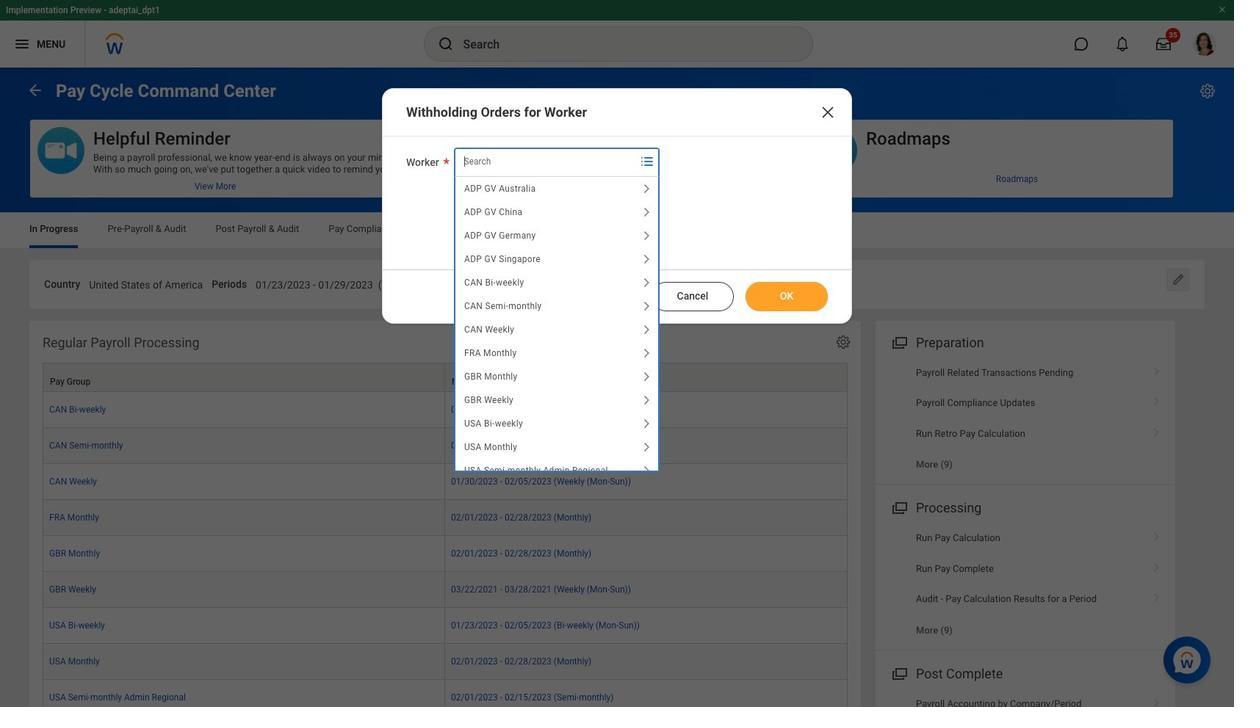 Task type: describe. For each thing, give the bounding box(es) containing it.
notifications large image
[[1115, 37, 1130, 51]]

2 chevron right image from the top
[[1147, 589, 1166, 603]]

6 chevron right small image from the top
[[637, 392, 655, 409]]

4 chevron right small image from the top
[[637, 321, 655, 339]]

4 chevron right image from the top
[[1147, 558, 1166, 573]]

4 row from the top
[[43, 464, 848, 500]]

4 chevron right small image from the top
[[637, 345, 655, 362]]

3 chevron right small image from the top
[[637, 250, 655, 268]]

7 chevron right small image from the top
[[637, 439, 655, 456]]

5 row from the top
[[43, 500, 848, 536]]

regular payroll processing element
[[29, 321, 861, 707]]

menu group image
[[889, 663, 909, 683]]

2 row from the top
[[43, 392, 848, 428]]

profile logan mcneil element
[[1184, 28, 1225, 60]]

5 chevron right small image from the top
[[637, 368, 655, 386]]

previous page image
[[26, 81, 44, 99]]

2 chevron right small image from the top
[[637, 274, 655, 292]]

search image
[[437, 35, 454, 53]]

Search field
[[454, 148, 635, 175]]

1 chevron right small image from the top
[[637, 203, 655, 221]]



Task type: locate. For each thing, give the bounding box(es) containing it.
0 vertical spatial menu group image
[[889, 332, 909, 352]]

1 chevron right small image from the top
[[637, 180, 655, 198]]

inbox large image
[[1156, 37, 1171, 51]]

3 chevron right image from the top
[[1147, 423, 1166, 438]]

1 menu group image from the top
[[889, 332, 909, 352]]

2 list from the top
[[876, 523, 1175, 646]]

2 chevron right small image from the top
[[637, 227, 655, 245]]

dialog
[[382, 88, 852, 324]]

0 vertical spatial chevron right image
[[1147, 528, 1166, 542]]

1 vertical spatial chevron right image
[[1147, 589, 1166, 603]]

chevron right small image
[[637, 180, 655, 198], [637, 227, 655, 245], [637, 250, 655, 268], [637, 345, 655, 362], [637, 415, 655, 433], [637, 462, 655, 480]]

5 chevron right image from the top
[[1147, 693, 1166, 707]]

1 vertical spatial list
[[876, 523, 1175, 646]]

tab list
[[15, 213, 1219, 248]]

3 row from the top
[[43, 428, 848, 464]]

2 chevron right image from the top
[[1147, 392, 1166, 407]]

1 vertical spatial menu group image
[[889, 498, 909, 517]]

8 row from the top
[[43, 608, 848, 644]]

1 row from the top
[[43, 363, 848, 392]]

10 row from the top
[[43, 680, 848, 707]]

6 chevron right small image from the top
[[637, 462, 655, 480]]

2 menu group image from the top
[[889, 498, 909, 517]]

7 row from the top
[[43, 572, 848, 608]]

main content
[[0, 68, 1234, 707]]

menu group image for 1st list from the bottom
[[889, 498, 909, 517]]

close environment banner image
[[1218, 5, 1227, 14]]

9 row from the top
[[43, 644, 848, 680]]

chevron right small image
[[637, 203, 655, 221], [637, 274, 655, 292], [637, 297, 655, 315], [637, 321, 655, 339], [637, 368, 655, 386], [637, 392, 655, 409], [637, 439, 655, 456]]

x image
[[819, 104, 837, 121]]

1 list from the top
[[876, 358, 1175, 480]]

1 chevron right image from the top
[[1147, 362, 1166, 377]]

5 chevron right small image from the top
[[637, 415, 655, 433]]

0 vertical spatial list
[[876, 358, 1175, 480]]

banner
[[0, 0, 1234, 68]]

chevron right image
[[1147, 362, 1166, 377], [1147, 392, 1166, 407], [1147, 423, 1166, 438], [1147, 558, 1166, 573], [1147, 693, 1166, 707]]

row
[[43, 363, 848, 392], [43, 392, 848, 428], [43, 428, 848, 464], [43, 464, 848, 500], [43, 500, 848, 536], [43, 536, 848, 572], [43, 572, 848, 608], [43, 608, 848, 644], [43, 644, 848, 680], [43, 680, 848, 707]]

menu group image
[[889, 332, 909, 352], [889, 498, 909, 517]]

configure this page image
[[1199, 82, 1216, 100]]

chevron right image
[[1147, 528, 1166, 542], [1147, 589, 1166, 603]]

None text field
[[89, 270, 203, 296], [256, 270, 468, 296], [676, 270, 813, 296], [89, 270, 203, 296], [256, 270, 468, 296], [676, 270, 813, 296]]

edit image
[[1171, 273, 1186, 287]]

3 chevron right small image from the top
[[637, 297, 655, 315]]

list
[[876, 358, 1175, 480], [876, 523, 1175, 646]]

prompts image
[[638, 153, 656, 170]]

1 chevron right image from the top
[[1147, 528, 1166, 542]]

menu group image for second list from the bottom of the page
[[889, 332, 909, 352]]

6 row from the top
[[43, 536, 848, 572]]



Task type: vqa. For each thing, say whether or not it's contained in the screenshot.
bottom chevron right image
yes



